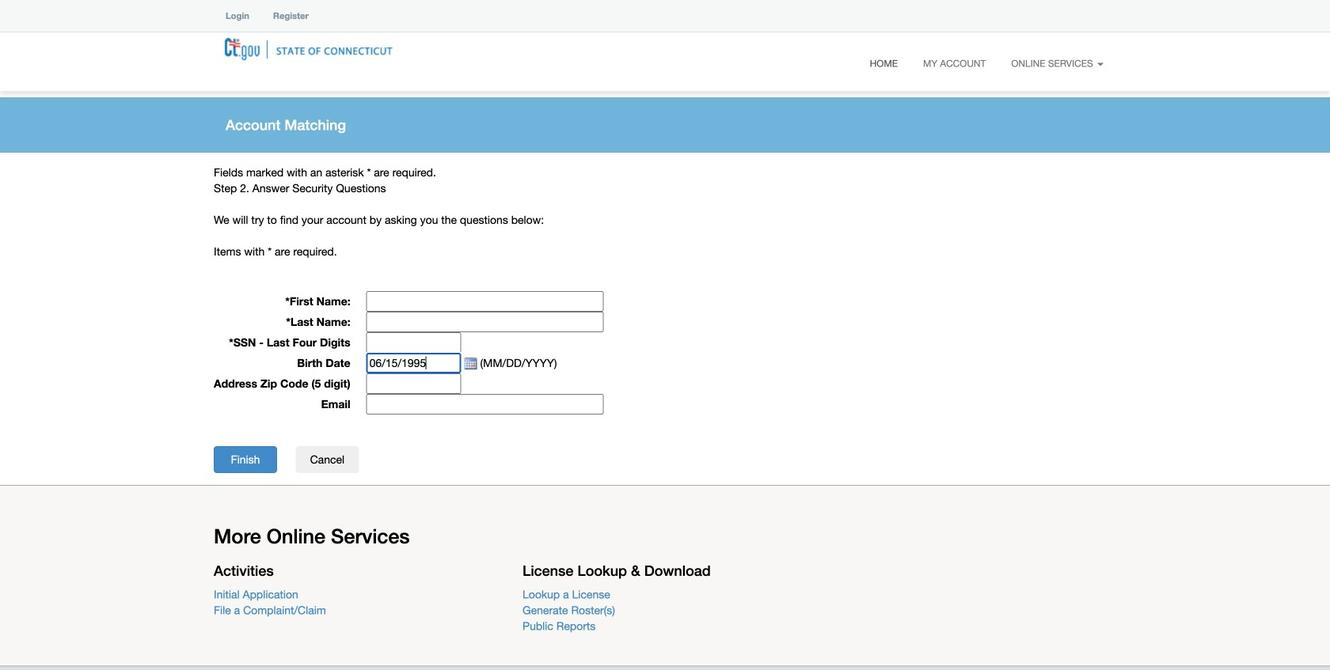 Task type: locate. For each thing, give the bounding box(es) containing it.
None submit
[[214, 447, 277, 473], [296, 447, 359, 473], [214, 447, 277, 473], [296, 447, 359, 473]]

None text field
[[366, 291, 604, 312], [366, 312, 604, 332], [366, 374, 461, 394], [366, 394, 604, 415], [366, 291, 604, 312], [366, 312, 604, 332], [366, 374, 461, 394], [366, 394, 604, 415]]

None text field
[[366, 332, 461, 353], [366, 353, 461, 374], [366, 332, 461, 353], [366, 353, 461, 374]]

None image field
[[461, 358, 477, 371]]

<b><center>state of connecticut<br>
 online elicense website</center></b> image
[[214, 36, 403, 62]]



Task type: vqa. For each thing, say whether or not it's contained in the screenshot.
Maximize/Minimize IMAGE
no



